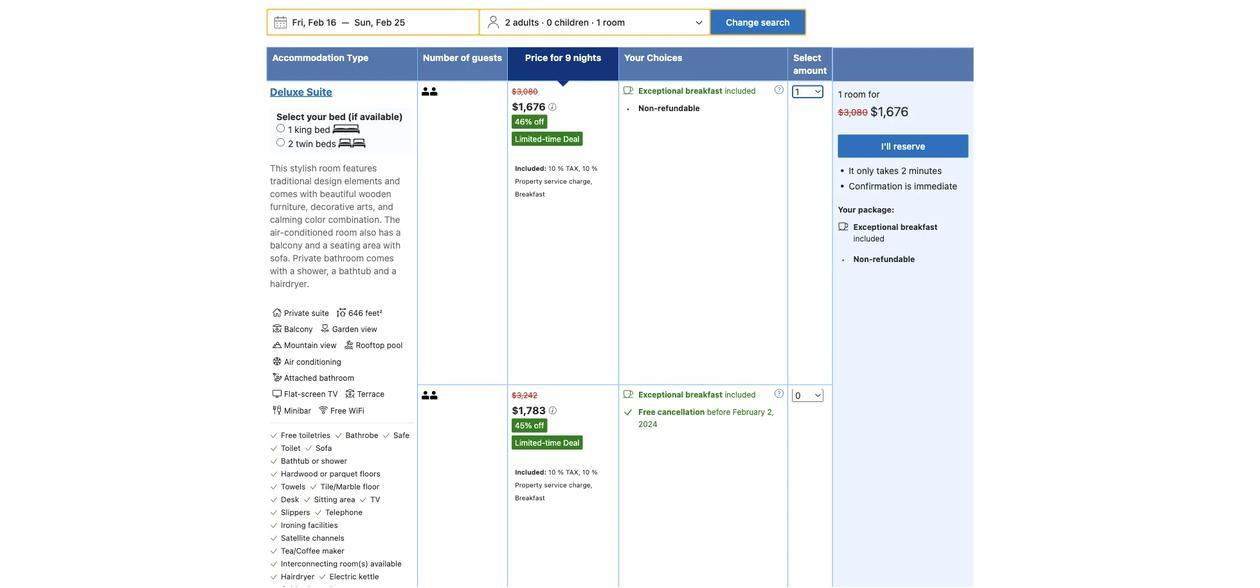 Task type: describe. For each thing, give the bounding box(es) containing it.
sofa.
[[270, 253, 290, 263]]

exceptional for more details on meals and payment options icon
[[639, 87, 684, 96]]

1 king bed
[[288, 125, 333, 135]]

air
[[284, 357, 294, 366]]

free for free wifi
[[330, 406, 347, 415]]

slippers
[[281, 508, 310, 517]]

hairdryer
[[281, 572, 315, 581]]

included: for $1,783
[[515, 469, 547, 476]]

pool
[[387, 341, 403, 350]]

toilet
[[281, 444, 301, 453]]

design
[[314, 175, 342, 186]]

guests
[[472, 52, 502, 63]]

it
[[849, 165, 854, 176]]

1 vertical spatial with
[[383, 240, 401, 250]]

suite
[[307, 86, 332, 98]]

your for your choices
[[624, 52, 645, 63]]

0 vertical spatial tv
[[328, 390, 338, 399]]

646
[[348, 308, 363, 317]]

attached
[[284, 374, 317, 383]]

deluxe
[[270, 86, 304, 98]]

more details on meals and payment options image
[[775, 389, 784, 398]]

$3,080 $1,676
[[838, 104, 909, 119]]

1 vertical spatial exceptional breakfast included
[[854, 223, 938, 243]]

elements
[[344, 175, 382, 186]]

charge, for $1,676
[[569, 177, 593, 185]]

wifi
[[349, 406, 364, 415]]

nights
[[573, 52, 601, 63]]

$3,080 for $3,080 $1,676
[[838, 107, 868, 117]]

1 room for
[[838, 89, 880, 99]]

2 for 2 twin beds
[[288, 138, 293, 149]]

sitting
[[314, 495, 337, 504]]

decorative
[[311, 201, 354, 212]]

limited- for $1,676
[[515, 134, 545, 143]]

tile/marble floor
[[321, 482, 380, 491]]

only
[[857, 165, 874, 176]]

off for $1,783
[[534, 422, 544, 431]]

2 for 2 adults · 0 children · 1 room
[[505, 17, 511, 27]]

16
[[326, 17, 336, 27]]

shower,
[[297, 265, 329, 276]]

change search button
[[711, 10, 805, 34]]

view for mountain view
[[320, 341, 337, 350]]

arts,
[[357, 201, 375, 212]]

bathtub
[[281, 456, 309, 465]]

646 feet²
[[348, 308, 382, 317]]

1 vertical spatial area
[[340, 495, 355, 504]]

type
[[347, 52, 369, 63]]

desk
[[281, 495, 299, 504]]

property for $1,676
[[515, 177, 542, 185]]

—
[[342, 17, 349, 27]]

february
[[733, 408, 765, 417]]

1 feb from the left
[[308, 17, 324, 27]]

select for select your bed (if available)
[[276, 111, 304, 122]]

fri,
[[292, 17, 306, 27]]

45%
[[515, 422, 532, 431]]

parquet
[[330, 469, 358, 478]]

breakfast for $1,783
[[515, 494, 545, 502]]

private inside this stylish room features traditional design elements and comes with beautiful wooden furniture, decorative arts, and calming color combination. the air-conditioned room also has a balcony and a seating area with sofa. private bathroom comes with a shower, a bathtub and a hairdryer.
[[293, 253, 322, 263]]

time for $1,783
[[545, 438, 561, 447]]

(if
[[348, 111, 358, 122]]

45% off. you're getting a reduced rate because this property is offering a discount.. element
[[512, 419, 547, 433]]

1 for 1 king bed
[[288, 125, 292, 135]]

garden
[[332, 325, 359, 334]]

1 vertical spatial comes
[[366, 253, 394, 263]]

room up "seating"
[[336, 227, 357, 238]]

10 % tax, 10 % property service charge, breakfast for $1,783
[[515, 469, 598, 502]]

room up $3,080 $1,676 on the top
[[845, 89, 866, 99]]

service for $1,676
[[544, 177, 567, 185]]

deluxe suite link
[[270, 85, 410, 98]]

46% off
[[515, 117, 544, 126]]

1 vertical spatial tv
[[370, 495, 380, 504]]

exceptional breakfast included for more details on meals and payment options icon
[[639, 87, 756, 96]]

floor
[[363, 482, 380, 491]]

accommodation type
[[272, 52, 369, 63]]

1 vertical spatial •
[[841, 255, 845, 264]]

fri, feb 16 button
[[287, 11, 342, 34]]

bed for king
[[314, 125, 330, 135]]

1 for 1 room for
[[838, 89, 842, 99]]

deal for $1,783
[[563, 438, 580, 447]]

breakfast inside exceptional breakfast included
[[901, 223, 938, 232]]

1 horizontal spatial $1,676
[[870, 104, 909, 119]]

0 horizontal spatial non-refundable
[[639, 104, 700, 113]]

i'll reserve button
[[838, 135, 969, 158]]

before february 2, 2024
[[639, 408, 774, 429]]

a right has
[[396, 227, 401, 238]]

attached bathroom
[[284, 374, 354, 383]]

it only takes 2 minutes confirmation is immediate
[[849, 165, 957, 191]]

has
[[379, 227, 393, 238]]

electric kettle
[[330, 572, 379, 581]]

electric
[[330, 572, 357, 581]]

limited-time deal for $1,783
[[515, 438, 580, 447]]

and up 'wooden'
[[385, 175, 400, 186]]

shower
[[321, 456, 347, 465]]

0 vertical spatial comes
[[270, 188, 298, 199]]

adults
[[513, 17, 539, 27]]

view for garden view
[[361, 325, 377, 334]]

sun,
[[355, 17, 374, 27]]

tea/coffee
[[281, 546, 320, 555]]

deal for $1,676
[[563, 134, 580, 143]]

choices
[[647, 52, 683, 63]]

45% off
[[515, 422, 544, 431]]

beautiful
[[320, 188, 356, 199]]

breakfast for more details on meals and payment options icon
[[686, 87, 723, 96]]

children
[[555, 17, 589, 27]]

conditioning
[[296, 357, 341, 366]]

bathrobe
[[346, 431, 378, 440]]

property for $1,783
[[515, 482, 542, 489]]

0 horizontal spatial $1,676
[[512, 101, 548, 113]]

hairdryer.
[[270, 278, 309, 289]]

price for 9 nights
[[525, 52, 601, 63]]

2 twin beds
[[288, 138, 339, 149]]

suite
[[312, 308, 329, 317]]

$3,242
[[512, 391, 538, 400]]

ironing
[[281, 521, 306, 530]]

ironing facilities
[[281, 521, 338, 530]]

limited-time deal. you're getting a reduced rate because this property has a limited-time deal running. these deals only last up to 48 hours.. element for $1,676
[[512, 132, 583, 146]]

search
[[761, 17, 790, 27]]

1 vertical spatial private
[[284, 308, 309, 317]]

1 horizontal spatial refundable
[[873, 255, 915, 264]]

charge, for $1,783
[[569, 482, 593, 489]]

also
[[359, 227, 376, 238]]

stylish
[[290, 163, 317, 173]]

1 inside dropdown button
[[596, 17, 601, 27]]

balcony
[[284, 325, 313, 334]]

air conditioning
[[284, 357, 341, 366]]

the
[[384, 214, 400, 225]]

fri, feb 16 — sun, feb 25
[[292, 17, 405, 27]]

select amount
[[793, 52, 827, 76]]

confirmation
[[849, 181, 903, 191]]

0 vertical spatial with
[[300, 188, 317, 199]]

1 horizontal spatial non-refundable
[[854, 255, 915, 264]]

46% off. you're getting 46% off the original price due to multiple deals and benefits.. element
[[512, 115, 548, 129]]

2 inside it only takes 2 minutes confirmation is immediate
[[901, 165, 907, 176]]



Task type: locate. For each thing, give the bounding box(es) containing it.
for left '9'
[[550, 52, 563, 63]]

1
[[596, 17, 601, 27], [838, 89, 842, 99], [288, 125, 292, 135]]

limited- down 45% off. you're getting a reduced rate because this property is offering a discount.. element
[[515, 438, 545, 447]]

exceptional breakfast included down "choices"
[[639, 87, 756, 96]]

limited- for $1,783
[[515, 438, 545, 447]]

bathroom down "seating"
[[324, 253, 364, 263]]

0 vertical spatial exceptional breakfast included
[[639, 87, 756, 96]]

1 horizontal spatial for
[[868, 89, 880, 99]]

0 vertical spatial area
[[363, 240, 381, 250]]

·
[[541, 17, 544, 27], [591, 17, 594, 27]]

10 % tax, 10 % property service charge, breakfast
[[515, 165, 598, 198], [515, 469, 598, 502]]

for up $3,080 $1,676 on the top
[[868, 89, 880, 99]]

exceptional up free cancellation
[[639, 391, 684, 400]]

included:
[[515, 165, 547, 172], [515, 469, 547, 476]]

off for $1,676
[[534, 117, 544, 126]]

1 tax, from the top
[[566, 165, 580, 172]]

1 service from the top
[[544, 177, 567, 185]]

1 vertical spatial select
[[276, 111, 304, 122]]

private suite
[[284, 308, 329, 317]]

0 horizontal spatial for
[[550, 52, 563, 63]]

exceptional breakfast included up cancellation
[[639, 391, 756, 400]]

0 vertical spatial charge,
[[569, 177, 593, 185]]

flat-screen tv
[[284, 390, 338, 399]]

2 feb from the left
[[376, 17, 392, 27]]

off right the 46%
[[534, 117, 544, 126]]

None radio
[[276, 124, 285, 133]]

0 vertical spatial bathroom
[[324, 253, 364, 263]]

1 vertical spatial deal
[[563, 438, 580, 447]]

2 left 'twin'
[[288, 138, 293, 149]]

1 horizontal spatial 2
[[505, 17, 511, 27]]

included left more details on meals and payment options icon
[[725, 87, 756, 96]]

area down tile/marble floor
[[340, 495, 355, 504]]

2 10 % tax, 10 % property service charge, breakfast from the top
[[515, 469, 598, 502]]

bathroom inside this stylish room features traditional design elements and comes with beautiful wooden furniture, decorative arts, and calming color combination. the air-conditioned room also has a balcony and a seating area with sofa. private bathroom comes with a shower, a bathtub and a hairdryer.
[[324, 253, 364, 263]]

1 vertical spatial breakfast
[[515, 494, 545, 502]]

amount
[[793, 65, 827, 76]]

limited-time deal. you're getting a reduced rate because this property has a limited-time deal running. these deals only last up to 48 hours.. element down 46% off. you're getting 46% off the original price due to multiple deals and benefits.. element
[[512, 132, 583, 146]]

free for free toiletries
[[281, 431, 297, 440]]

0 vertical spatial non-
[[639, 104, 658, 113]]

2 horizontal spatial free
[[639, 408, 656, 417]]

change search
[[726, 17, 790, 27]]

· right children
[[591, 17, 594, 27]]

bathroom down conditioning
[[319, 374, 354, 383]]

exceptional breakfast included down "package:" on the top of the page
[[854, 223, 938, 243]]

free
[[330, 406, 347, 415], [639, 408, 656, 417], [281, 431, 297, 440]]

feb left 16
[[308, 17, 324, 27]]

limited-time deal. you're getting a reduced rate because this property has a limited-time deal running. these deals only last up to 48 hours.. element for $1,783
[[512, 436, 583, 450]]

view up "rooftop"
[[361, 325, 377, 334]]

1 vertical spatial time
[[545, 438, 561, 447]]

0 vertical spatial limited-time deal. you're getting a reduced rate because this property has a limited-time deal running. these deals only last up to 48 hours.. element
[[512, 132, 583, 146]]

limited-time deal. you're getting a reduced rate because this property has a limited-time deal running. these deals only last up to 48 hours.. element
[[512, 132, 583, 146], [512, 436, 583, 450]]

towels
[[281, 482, 306, 491]]

hardwood or parquet floors
[[281, 469, 380, 478]]

available)
[[360, 111, 403, 122]]

0 vertical spatial non-refundable
[[639, 104, 700, 113]]

room(s)
[[340, 559, 368, 568]]

2 breakfast from the top
[[515, 494, 545, 502]]

limited- down 46% off. you're getting 46% off the original price due to multiple deals and benefits.. element
[[515, 134, 545, 143]]

view
[[361, 325, 377, 334], [320, 341, 337, 350]]

wooden
[[359, 188, 391, 199]]

1 charge, from the top
[[569, 177, 593, 185]]

1 deal from the top
[[563, 134, 580, 143]]

breakfast for more details on meals and payment options image at the right bottom
[[686, 391, 723, 400]]

free for free cancellation
[[639, 408, 656, 417]]

i'll reserve
[[881, 141, 925, 151]]

2 property from the top
[[515, 482, 542, 489]]

0 horizontal spatial your
[[624, 52, 645, 63]]

furniture,
[[270, 201, 308, 212]]

$3,080 down 1 room for
[[838, 107, 868, 117]]

1 included: from the top
[[515, 165, 547, 172]]

1 horizontal spatial $3,080
[[838, 107, 868, 117]]

bed left (if
[[329, 111, 346, 122]]

with down sofa.
[[270, 265, 287, 276]]

1 vertical spatial 10 % tax, 10 % property service charge, breakfast
[[515, 469, 598, 502]]

telephone
[[325, 508, 363, 517]]

room right children
[[603, 17, 625, 27]]

2 · from the left
[[591, 17, 594, 27]]

your
[[307, 111, 327, 122]]

1 vertical spatial $3,080
[[838, 107, 868, 117]]

0 horizontal spatial refundable
[[658, 104, 700, 113]]

0 vertical spatial for
[[550, 52, 563, 63]]

a
[[396, 227, 401, 238], [323, 240, 328, 250], [290, 265, 295, 276], [332, 265, 336, 276], [392, 265, 396, 276]]

mountain
[[284, 341, 318, 350]]

comes up furniture,
[[270, 188, 298, 199]]

1 vertical spatial limited-time deal
[[515, 438, 580, 447]]

1 off from the top
[[534, 117, 544, 126]]

$3,080 up the 46%
[[512, 87, 538, 96]]

available
[[370, 559, 402, 568]]

bed up beds
[[314, 125, 330, 135]]

1 up $3,080 $1,676 on the top
[[838, 89, 842, 99]]

0 horizontal spatial select
[[276, 111, 304, 122]]

2 service from the top
[[544, 482, 567, 489]]

area
[[363, 240, 381, 250], [340, 495, 355, 504]]

comes down has
[[366, 253, 394, 263]]

0 vertical spatial bed
[[329, 111, 346, 122]]

None radio
[[276, 138, 285, 146]]

0 vertical spatial included:
[[515, 165, 547, 172]]

1 vertical spatial bathroom
[[319, 374, 354, 383]]

1 horizontal spatial ·
[[591, 17, 594, 27]]

channels
[[312, 534, 344, 543]]

maker
[[322, 546, 344, 555]]

1 vertical spatial refundable
[[873, 255, 915, 264]]

select for select amount
[[793, 52, 821, 63]]

2 vertical spatial 2
[[901, 165, 907, 176]]

twin
[[296, 138, 313, 149]]

more details on meals and payment options image
[[775, 85, 784, 94]]

seating
[[330, 240, 360, 250]]

a right shower,
[[332, 265, 336, 276]]

$1,783
[[512, 405, 548, 417]]

your left "package:" on the top of the page
[[838, 205, 856, 214]]

• down 'your choices' at the top right of the page
[[626, 104, 630, 113]]

1 horizontal spatial tv
[[370, 495, 380, 504]]

your package:
[[838, 205, 894, 214]]

time
[[545, 134, 561, 143], [545, 438, 561, 447]]

0 vertical spatial private
[[293, 253, 322, 263]]

1 limited-time deal. you're getting a reduced rate because this property has a limited-time deal running. these deals only last up to 48 hours.. element from the top
[[512, 132, 583, 146]]

exceptional breakfast included
[[639, 87, 756, 96], [854, 223, 938, 243], [639, 391, 756, 400]]

deluxe suite
[[270, 86, 332, 98]]

10 % tax, 10 % property service charge, breakfast for $1,676
[[515, 165, 598, 198]]

with down has
[[383, 240, 401, 250]]

limited-time deal for $1,676
[[515, 134, 580, 143]]

0 vertical spatial exceptional
[[639, 87, 684, 96]]

select up amount
[[793, 52, 821, 63]]

refundable down "choices"
[[658, 104, 700, 113]]

0 horizontal spatial 1
[[288, 125, 292, 135]]

1 vertical spatial exceptional
[[854, 223, 899, 232]]

1 horizontal spatial feb
[[376, 17, 392, 27]]

number of guests
[[423, 52, 502, 63]]

change
[[726, 17, 759, 27]]

satellite channels
[[281, 534, 344, 543]]

1 limited-time deal from the top
[[515, 134, 580, 143]]

free left wifi
[[330, 406, 347, 415]]

non-refundable
[[639, 104, 700, 113], [854, 255, 915, 264]]

private up "balcony"
[[284, 308, 309, 317]]

0 horizontal spatial •
[[626, 104, 630, 113]]

2 vertical spatial included
[[725, 391, 756, 400]]

comes
[[270, 188, 298, 199], [366, 253, 394, 263]]

breakfast
[[515, 190, 545, 198], [515, 494, 545, 502]]

0 vertical spatial limited-
[[515, 134, 545, 143]]

· left 0
[[541, 17, 544, 27]]

limited-time deal down 45% off. you're getting a reduced rate because this property is offering a discount.. element
[[515, 438, 580, 447]]

0 vertical spatial view
[[361, 325, 377, 334]]

property down 46% off. you're getting 46% off the original price due to multiple deals and benefits.. element
[[515, 177, 542, 185]]

non- down the your package:
[[854, 255, 873, 264]]

off right 45%
[[534, 422, 544, 431]]

2 off from the top
[[534, 422, 544, 431]]

is
[[905, 181, 912, 191]]

sitting area
[[314, 495, 355, 504]]

2 deal from the top
[[563, 438, 580, 447]]

2 included: from the top
[[515, 469, 547, 476]]

1 right children
[[596, 17, 601, 27]]

• down the your package:
[[841, 255, 845, 264]]

a up hairdryer.
[[290, 265, 295, 276]]

0 horizontal spatial view
[[320, 341, 337, 350]]

2 time from the top
[[545, 438, 561, 447]]

minibar
[[284, 406, 311, 415]]

and
[[385, 175, 400, 186], [378, 201, 393, 212], [305, 240, 320, 250], [374, 265, 389, 276]]

0 horizontal spatial comes
[[270, 188, 298, 199]]

included up february
[[725, 391, 756, 400]]

exceptional down "choices"
[[639, 87, 684, 96]]

2 horizontal spatial with
[[383, 240, 401, 250]]

0 vertical spatial 1
[[596, 17, 601, 27]]

occupancy image
[[422, 87, 430, 96], [430, 87, 438, 96], [422, 391, 430, 400], [430, 391, 438, 400]]

accommodation
[[272, 52, 345, 63]]

1 vertical spatial non-
[[854, 255, 873, 264]]

hardwood
[[281, 469, 318, 478]]

non- down 'your choices' at the top right of the page
[[639, 104, 658, 113]]

1 vertical spatial 2
[[288, 138, 293, 149]]

1 vertical spatial included
[[854, 234, 885, 243]]

0 horizontal spatial free
[[281, 431, 297, 440]]

1 · from the left
[[541, 17, 544, 27]]

25
[[394, 17, 405, 27]]

2 adults · 0 children · 1 room
[[505, 17, 625, 27]]

select up king
[[276, 111, 304, 122]]

0 vertical spatial •
[[626, 104, 630, 113]]

1 left king
[[288, 125, 292, 135]]

0 vertical spatial property
[[515, 177, 542, 185]]

2 limited-time deal from the top
[[515, 438, 580, 447]]

0 vertical spatial $3,080
[[512, 87, 538, 96]]

or for bathtub
[[312, 456, 319, 465]]

0 vertical spatial time
[[545, 134, 561, 143]]

service for $1,783
[[544, 482, 567, 489]]

mountain view
[[284, 341, 337, 350]]

0 horizontal spatial $3,080
[[512, 87, 538, 96]]

1 vertical spatial limited-time deal. you're getting a reduced rate because this property has a limited-time deal running. these deals only last up to 48 hours.. element
[[512, 436, 583, 450]]

time for $1,676
[[545, 134, 561, 143]]

this
[[270, 163, 288, 173]]

immediate
[[914, 181, 957, 191]]

feb
[[308, 17, 324, 27], [376, 17, 392, 27]]

bed for your
[[329, 111, 346, 122]]

garden view
[[332, 325, 377, 334]]

1 vertical spatial view
[[320, 341, 337, 350]]

2 limited- from the top
[[515, 438, 545, 447]]

0 vertical spatial refundable
[[658, 104, 700, 113]]

2 horizontal spatial 1
[[838, 89, 842, 99]]

2,
[[767, 408, 774, 417]]

0 horizontal spatial or
[[312, 456, 319, 465]]

breakfast for $1,676
[[515, 190, 545, 198]]

0 vertical spatial limited-time deal
[[515, 134, 580, 143]]

area inside this stylish room features traditional design elements and comes with beautiful wooden furniture, decorative arts, and calming color combination. the air-conditioned room also has a balcony and a seating area with sofa. private bathroom comes with a shower, a bathtub and a hairdryer.
[[363, 240, 381, 250]]

limited-time deal. you're getting a reduced rate because this property has a limited-time deal running. these deals only last up to 48 hours.. element down 45% off. you're getting a reduced rate because this property is offering a discount.. element
[[512, 436, 583, 450]]

0 vertical spatial your
[[624, 52, 645, 63]]

1 breakfast from the top
[[515, 190, 545, 198]]

1 vertical spatial non-refundable
[[854, 255, 915, 264]]

included
[[725, 87, 756, 96], [854, 234, 885, 243], [725, 391, 756, 400]]

and right bathtub at the left top
[[374, 265, 389, 276]]

feb left 25
[[376, 17, 392, 27]]

0 vertical spatial 10 % tax, 10 % property service charge, breakfast
[[515, 165, 598, 198]]

color
[[305, 214, 326, 225]]

calming
[[270, 214, 302, 225]]

2 inside dropdown button
[[505, 17, 511, 27]]

this stylish room features traditional design elements and comes with beautiful wooden furniture, decorative arts, and calming color combination. the air-conditioned room also has a balcony and a seating area with sofa. private bathroom comes with a shower, a bathtub and a hairdryer.
[[270, 163, 401, 289]]

balcony
[[270, 240, 302, 250]]

feet²
[[365, 308, 382, 317]]

1 horizontal spatial •
[[841, 255, 845, 264]]

1 horizontal spatial select
[[793, 52, 821, 63]]

rooftop pool
[[356, 341, 403, 350]]

included: down '45% off'
[[515, 469, 547, 476]]

takes
[[877, 165, 899, 176]]

or down sofa
[[312, 456, 319, 465]]

0 vertical spatial tax,
[[566, 165, 580, 172]]

1 vertical spatial your
[[838, 205, 856, 214]]

1 horizontal spatial or
[[320, 469, 328, 478]]

private
[[293, 253, 322, 263], [284, 308, 309, 317]]

a right bathtub at the left top
[[392, 265, 396, 276]]

included for more details on meals and payment options image at the right bottom
[[725, 391, 756, 400]]

2 limited-time deal. you're getting a reduced rate because this property has a limited-time deal running. these deals only last up to 48 hours.. element from the top
[[512, 436, 583, 450]]

2 charge, from the top
[[569, 482, 593, 489]]

$3,080 for $3,080
[[512, 87, 538, 96]]

floors
[[360, 469, 380, 478]]

deal
[[563, 134, 580, 143], [563, 438, 580, 447]]

exceptional down "package:" on the top of the page
[[854, 223, 899, 232]]

1 time from the top
[[545, 134, 561, 143]]

terrace
[[357, 390, 385, 399]]

$3,080 inside $3,080 $1,676
[[838, 107, 868, 117]]

refundable down "package:" on the top of the page
[[873, 255, 915, 264]]

property down 45% off. you're getting a reduced rate because this property is offering a discount.. element
[[515, 482, 542, 489]]

2 up is
[[901, 165, 907, 176]]

or down bathtub or shower
[[320, 469, 328, 478]]

1 property from the top
[[515, 177, 542, 185]]

view up conditioning
[[320, 341, 337, 350]]

non-refundable down "choices"
[[639, 104, 700, 113]]

1 horizontal spatial 1
[[596, 17, 601, 27]]

time down 46% off. you're getting 46% off the original price due to multiple deals and benefits.. element
[[545, 134, 561, 143]]

interconnecting room(s) available
[[281, 559, 402, 568]]

$3,080
[[512, 87, 538, 96], [838, 107, 868, 117]]

and down conditioned
[[305, 240, 320, 250]]

tv right screen
[[328, 390, 338, 399]]

0 horizontal spatial ·
[[541, 17, 544, 27]]

private up shower,
[[293, 253, 322, 263]]

0 vertical spatial select
[[793, 52, 821, 63]]

1 vertical spatial 1
[[838, 89, 842, 99]]

sofa
[[316, 444, 332, 453]]

your for your package:
[[838, 205, 856, 214]]

off
[[534, 117, 544, 126], [534, 422, 544, 431]]

free up 2024 on the right
[[639, 408, 656, 417]]

1 vertical spatial included:
[[515, 469, 547, 476]]

limited-time deal down 46% off. you're getting 46% off the original price due to multiple deals and benefits.. element
[[515, 134, 580, 143]]

non-
[[639, 104, 658, 113], [854, 255, 873, 264]]

1 vertical spatial off
[[534, 422, 544, 431]]

exceptional breakfast included for more details on meals and payment options image at the right bottom
[[639, 391, 756, 400]]

0 horizontal spatial area
[[340, 495, 355, 504]]

and up 'the'
[[378, 201, 393, 212]]

included: down 46% off. you're getting 46% off the original price due to multiple deals and benefits.. element
[[515, 165, 547, 172]]

included for more details on meals and payment options icon
[[725, 87, 756, 96]]

with down traditional
[[300, 188, 317, 199]]

0 horizontal spatial 2
[[288, 138, 293, 149]]

1 vertical spatial bed
[[314, 125, 330, 135]]

0 vertical spatial breakfast
[[515, 190, 545, 198]]

non-refundable down "package:" on the top of the page
[[854, 255, 915, 264]]

time down 45% off. you're getting a reduced rate because this property is offering a discount.. element
[[545, 438, 561, 447]]

$1,676 down 1 room for
[[870, 104, 909, 119]]

features
[[343, 163, 377, 173]]

1 vertical spatial property
[[515, 482, 542, 489]]

king
[[295, 125, 312, 135]]

minutes
[[909, 165, 942, 176]]

satellite
[[281, 534, 310, 543]]

1 vertical spatial charge,
[[569, 482, 593, 489]]

your left "choices"
[[624, 52, 645, 63]]

free toiletries
[[281, 431, 331, 440]]

2 vertical spatial 1
[[288, 125, 292, 135]]

kettle
[[359, 572, 379, 581]]

0 horizontal spatial with
[[270, 265, 287, 276]]

0 horizontal spatial feb
[[308, 17, 324, 27]]

1 horizontal spatial free
[[330, 406, 347, 415]]

select your bed (if available)
[[276, 111, 403, 122]]

0 vertical spatial breakfast
[[686, 87, 723, 96]]

1 vertical spatial limited-
[[515, 438, 545, 447]]

area down also
[[363, 240, 381, 250]]

tax, for $1,783
[[566, 469, 580, 476]]

tv down floor
[[370, 495, 380, 504]]

1 limited- from the top
[[515, 134, 545, 143]]

a left "seating"
[[323, 240, 328, 250]]

10
[[548, 165, 556, 172], [582, 165, 590, 172], [548, 469, 556, 476], [582, 469, 590, 476]]

2 tax, from the top
[[566, 469, 580, 476]]

or for hardwood
[[320, 469, 328, 478]]

$1,676 up 46% off. you're getting 46% off the original price due to multiple deals and benefits.. element
[[512, 101, 548, 113]]

1 10 % tax, 10 % property service charge, breakfast from the top
[[515, 165, 598, 198]]

tax, for $1,676
[[566, 165, 580, 172]]

46%
[[515, 117, 532, 126]]

bathtub or shower
[[281, 456, 347, 465]]

select inside select amount
[[793, 52, 821, 63]]

traditional
[[270, 175, 312, 186]]

included down the your package:
[[854, 234, 885, 243]]

1 vertical spatial for
[[868, 89, 880, 99]]

exceptional for more details on meals and payment options image at the right bottom
[[639, 391, 684, 400]]

room up design
[[319, 163, 341, 173]]

toiletries
[[299, 431, 331, 440]]

free up toilet at the bottom left
[[281, 431, 297, 440]]

0 vertical spatial 2
[[505, 17, 511, 27]]

0 vertical spatial off
[[534, 117, 544, 126]]

before
[[707, 408, 731, 417]]

included: for $1,676
[[515, 165, 547, 172]]

2 vertical spatial exceptional
[[639, 391, 684, 400]]

1 vertical spatial tax,
[[566, 469, 580, 476]]

1 horizontal spatial view
[[361, 325, 377, 334]]

2 left adults
[[505, 17, 511, 27]]

room inside dropdown button
[[603, 17, 625, 27]]



Task type: vqa. For each thing, say whether or not it's contained in the screenshot.
$3,242 at the left bottom of page
yes



